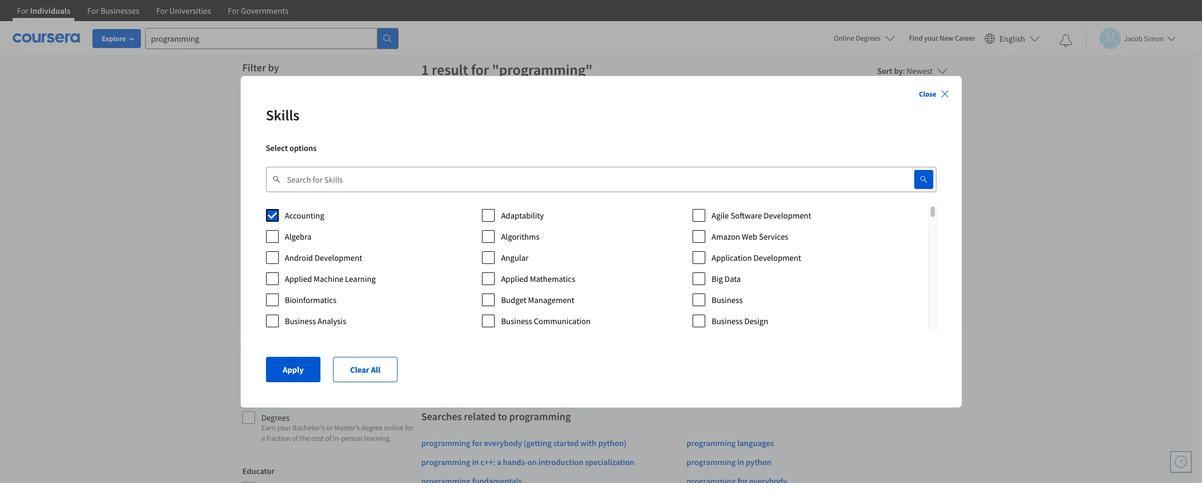 Task type: locate. For each thing, give the bounding box(es) containing it.
programming for c
[[421, 457, 471, 468]]

2 horizontal spatial engineering
[[522, 253, 565, 263]]

0 vertical spatial learning
[[345, 273, 376, 284]]

1 show more button from the top
[[242, 205, 282, 218]]

in-
[[333, 434, 341, 443]]

:
[[903, 65, 905, 76], [485, 286, 487, 295]]

show more button down data science
[[242, 205, 282, 218]]

adaptability inside select skills options element
[[501, 210, 544, 220]]

show
[[242, 206, 262, 216], [242, 318, 262, 328]]

0 horizontal spatial data
[[261, 189, 278, 199]]

show more for algebra
[[242, 318, 282, 328]]

your
[[924, 33, 938, 43], [277, 423, 291, 432]]

0 horizontal spatial by
[[268, 61, 279, 74]]

engineering down boulder on the left of page
[[522, 253, 565, 263]]

: left newest
[[903, 65, 905, 76]]

0 horizontal spatial a
[[261, 434, 265, 443]]

filter by
[[242, 61, 279, 74]]

0 vertical spatial for
[[471, 60, 489, 79]]

management
[[434, 265, 481, 276], [528, 294, 574, 305]]

0 vertical spatial management
[[434, 265, 481, 276]]

0 horizontal spatial your
[[277, 423, 291, 432]]

1 horizontal spatial learning
[[345, 273, 376, 284]]

for for governments
[[228, 5, 239, 16]]

data right 'big'
[[725, 273, 741, 284]]

1 horizontal spatial engineering
[[469, 253, 512, 263]]

1 vertical spatial data
[[725, 273, 741, 284]]

1 horizontal spatial applied
[[501, 273, 528, 284]]

management down master in the left of the page
[[434, 265, 481, 276]]

for right result
[[471, 60, 489, 79]]

your right find
[[924, 33, 938, 43]]

physical science and engineering
[[261, 141, 379, 152]]

learning inside select skills options element
[[345, 273, 376, 284]]

business for business design
[[712, 315, 743, 326]]

1 applied from the left
[[285, 273, 312, 284]]

applied down angular
[[501, 273, 528, 284]]

1 vertical spatial more
[[264, 318, 282, 328]]

business down budget
[[501, 315, 532, 326]]

0 horizontal spatial skills
[[242, 235, 261, 246]]

applied down android
[[285, 273, 312, 284]]

2 show more from the top
[[242, 318, 282, 328]]

design
[[744, 315, 768, 326]]

science down the options
[[299, 173, 326, 183]]

apply button
[[266, 357, 321, 382]]

2 horizontal spatial skills
[[434, 286, 451, 295]]

programming in c ++: a hands - on introduction specialization
[[421, 457, 635, 468]]

2 show from the top
[[242, 318, 262, 328]]

programming
[[509, 410, 571, 423], [421, 438, 471, 449], [687, 438, 736, 449], [421, 457, 471, 468], [687, 457, 736, 468]]

1 show more from the top
[[242, 206, 282, 216]]

hands
[[503, 457, 525, 468]]

1 horizontal spatial agile software development
[[712, 210, 811, 220]]

web
[[742, 231, 757, 242]]

programming down searches
[[421, 438, 471, 449]]

of right master in the left of the page
[[460, 253, 467, 263]]

business down big data
[[712, 294, 743, 305]]

data down computer
[[261, 189, 278, 199]]

your inside earn your bachelor's or master's degree online for a fraction of the cost of in-person learning.
[[277, 423, 291, 432]]

0 horizontal spatial adaptability
[[261, 269, 304, 279]]

data inside select skills options element
[[725, 273, 741, 284]]

1 horizontal spatial a
[[497, 457, 501, 468]]

a down earn in the bottom left of the page
[[261, 434, 265, 443]]

learning
[[345, 273, 376, 284], [242, 395, 274, 406]]

1 vertical spatial agile software development
[[261, 285, 361, 295]]

algebra inside select skills options element
[[285, 231, 312, 242]]

1 vertical spatial adaptability
[[261, 269, 304, 279]]

0 horizontal spatial engineering
[[336, 141, 379, 152]]

show more button for data science
[[242, 205, 282, 218]]

learning product group
[[242, 394, 415, 448]]

individuals
[[30, 5, 70, 16]]

specialization
[[585, 457, 635, 468]]

physical
[[261, 141, 290, 152]]

communication
[[534, 315, 591, 326]]

0 vertical spatial more
[[264, 206, 282, 216]]

4
[[268, 365, 272, 375]]

1 result for "programming"
[[421, 60, 593, 79]]

accounting inside select skills options element
[[285, 210, 324, 220]]

1 show from the top
[[242, 206, 262, 216]]

0 vertical spatial show more
[[242, 206, 282, 216]]

searches
[[421, 410, 462, 423]]

1 vertical spatial algebra
[[261, 300, 288, 311]]

0 horizontal spatial applied
[[285, 273, 312, 284]]

None search field
[[145, 28, 399, 49]]

show more down data science
[[242, 206, 282, 216]]

algebra inside skills group
[[261, 300, 288, 311]]

0 vertical spatial data
[[261, 189, 278, 199]]

engineering right and
[[336, 141, 379, 152]]

1 vertical spatial python
[[746, 457, 772, 468]]

for left universities
[[156, 5, 168, 16]]

more for data science
[[264, 206, 282, 216]]

in left c
[[472, 457, 479, 468]]

1 vertical spatial agile
[[261, 285, 279, 295]]

by right sort
[[894, 65, 903, 76]]

1 horizontal spatial agile
[[712, 210, 729, 220]]

languages
[[737, 438, 774, 449]]

show more
[[242, 206, 282, 216], [242, 318, 282, 328]]

1 horizontal spatial data
[[725, 273, 741, 284]]

business for business communication
[[501, 315, 532, 326]]

programming for python
[[687, 457, 736, 468]]

algebra up business analysis at the bottom of page
[[261, 300, 288, 311]]

1 horizontal spatial your
[[924, 33, 938, 43]]

more up "duration"
[[264, 318, 282, 328]]

python
[[598, 438, 624, 449], [746, 457, 772, 468]]

software inside skills group
[[280, 285, 312, 295]]

applied for applied machine learning
[[285, 273, 312, 284]]

python down languages
[[746, 457, 772, 468]]

agile left bioinformatics
[[261, 285, 279, 295]]

skills inside skills group
[[242, 235, 261, 246]]

software
[[731, 210, 762, 220], [280, 285, 312, 295]]

algebra up android
[[285, 231, 312, 242]]

1 vertical spatial show more button
[[242, 317, 282, 329]]

1 vertical spatial your
[[277, 423, 291, 432]]

person
[[341, 434, 363, 443]]

services
[[759, 231, 788, 242]]

programming up programming in python
[[687, 438, 736, 449]]

adaptability
[[501, 210, 544, 220], [261, 269, 304, 279]]

for
[[471, 60, 489, 79], [405, 423, 414, 432], [472, 438, 482, 449]]

software up web
[[731, 210, 762, 220]]

online
[[384, 423, 403, 432]]

development down applied machine learning
[[313, 285, 361, 295]]

1 vertical spatial learning
[[242, 395, 274, 406]]

2 vertical spatial science
[[279, 189, 306, 199]]

accounting up bioinformatics
[[261, 253, 301, 263]]

learning right machine
[[345, 273, 376, 284]]

2 for from the left
[[87, 5, 99, 16]]

programming left c
[[421, 457, 471, 468]]

on
[[528, 457, 537, 468]]

english
[[1000, 33, 1025, 44]]

1 horizontal spatial adaptability
[[501, 210, 544, 220]]

adaptability inside skills group
[[261, 269, 304, 279]]

1 horizontal spatial software
[[731, 210, 762, 220]]

select skills options element
[[266, 205, 936, 331]]

4 for from the left
[[228, 5, 239, 16]]

0 vertical spatial algebra
[[285, 231, 312, 242]]

show down data science
[[242, 206, 262, 216]]

1 vertical spatial for
[[405, 423, 414, 432]]

applied mathematics
[[501, 273, 575, 284]]

1 for from the left
[[17, 5, 28, 16]]

bachelor's
[[293, 423, 325, 432]]

agile software development down machine
[[261, 285, 361, 295]]

and
[[321, 141, 335, 152]]

big
[[712, 273, 723, 284]]

2 more from the top
[[264, 318, 282, 328]]

1 vertical spatial show
[[242, 318, 262, 328]]

)
[[624, 438, 627, 449]]

in down programming languages
[[737, 457, 744, 468]]

: right the you'll
[[485, 286, 487, 295]]

business design
[[712, 315, 768, 326]]

by
[[268, 61, 279, 74], [894, 65, 903, 76]]

0 vertical spatial accounting
[[285, 210, 324, 220]]

your for earn
[[277, 423, 291, 432]]

science down computer science
[[279, 189, 306, 199]]

years
[[274, 365, 293, 375]]

business
[[261, 157, 292, 167], [712, 294, 743, 305], [285, 315, 316, 326], [501, 315, 532, 326], [712, 315, 743, 326]]

1 vertical spatial show more
[[242, 318, 282, 328]]

business down select
[[261, 157, 292, 167]]

0 horizontal spatial in
[[472, 457, 479, 468]]

for left businesses at top
[[87, 5, 99, 16]]

universities
[[170, 5, 211, 16]]

learning inside group
[[242, 395, 274, 406]]

amazon web services
[[712, 231, 788, 242]]

1 vertical spatial :
[[485, 286, 487, 295]]

2 show more button from the top
[[242, 317, 282, 329]]

business down bioinformatics
[[285, 315, 316, 326]]

more
[[264, 206, 282, 216], [264, 318, 282, 328]]

0 vertical spatial agile
[[712, 210, 729, 220]]

1 vertical spatial science
[[299, 173, 326, 183]]

a right ++:
[[497, 457, 501, 468]]

agile
[[712, 210, 729, 220], [261, 285, 279, 295]]

sort
[[877, 65, 893, 76]]

clear all
[[350, 364, 381, 375]]

python for programming in python
[[746, 457, 772, 468]]

show more up "duration"
[[242, 318, 282, 328]]

in down colorado
[[513, 253, 520, 263]]

show more button up "duration"
[[242, 317, 282, 329]]

show more button for algebra
[[242, 317, 282, 329]]

programming for everybody ( getting
[[421, 438, 552, 449]]

skills group
[[242, 234, 415, 313]]

more down data science
[[264, 206, 282, 216]]

development inside skills group
[[313, 285, 361, 295]]

2 horizontal spatial in
[[737, 457, 744, 468]]

1 horizontal spatial by
[[894, 65, 903, 76]]

1 horizontal spatial skills
[[266, 105, 300, 124]]

by right filter
[[268, 61, 279, 74]]

1 more from the top
[[264, 206, 282, 216]]

0 vertical spatial show
[[242, 206, 262, 216]]

development
[[764, 210, 811, 220], [315, 252, 362, 263], [754, 252, 801, 263], [313, 285, 361, 295]]

0 horizontal spatial learning
[[242, 395, 274, 406]]

data
[[261, 189, 278, 199], [725, 273, 741, 284]]

1 horizontal spatial in
[[513, 253, 520, 263]]

product
[[275, 395, 304, 406]]

1 vertical spatial management
[[528, 294, 574, 305]]

0 horizontal spatial agile
[[261, 285, 279, 295]]

for inside earn your bachelor's or master's degree online for a fraction of the cost of in-person learning.
[[405, 423, 414, 432]]

search image
[[920, 175, 928, 183]]

for up c
[[472, 438, 482, 449]]

in inside master of engineering in engineering management
[[513, 253, 520, 263]]

show for algebra
[[242, 318, 262, 328]]

engineering down university of colorado boulder
[[469, 253, 512, 263]]

show for data science
[[242, 206, 262, 216]]

0 horizontal spatial management
[[434, 265, 481, 276]]

1 horizontal spatial management
[[528, 294, 574, 305]]

1 vertical spatial a
[[497, 457, 501, 468]]

0 vertical spatial skills
[[266, 105, 300, 124]]

3 for from the left
[[156, 5, 168, 16]]

for right online
[[405, 423, 414, 432]]

0 horizontal spatial software
[[280, 285, 312, 295]]

more for algebra
[[264, 318, 282, 328]]

1 horizontal spatial :
[[903, 65, 905, 76]]

0 vertical spatial adaptability
[[501, 210, 544, 220]]

agile up amazon
[[712, 210, 729, 220]]

algebra
[[285, 231, 312, 242], [261, 300, 288, 311]]

0 vertical spatial python
[[598, 438, 624, 449]]

agile software development up the amazon web services on the right
[[712, 210, 811, 220]]

for for universities
[[156, 5, 168, 16]]

of left colorado
[[485, 235, 491, 244]]

for left "individuals"
[[17, 5, 28, 16]]

accounting
[[285, 210, 324, 220], [261, 253, 301, 263]]

0 horizontal spatial agile software development
[[261, 285, 361, 295]]

programming down programming languages
[[687, 457, 736, 468]]

show up "duration"
[[242, 318, 262, 328]]

skills inside the 'skills' dialog
[[266, 105, 300, 124]]

your up fraction
[[277, 423, 291, 432]]

skills
[[266, 105, 300, 124], [242, 235, 261, 246], [434, 286, 451, 295]]

1 vertical spatial skills
[[242, 235, 261, 246]]

business left design
[[712, 315, 743, 326]]

started with python )
[[553, 438, 627, 449]]

0 vertical spatial :
[[903, 65, 905, 76]]

0 vertical spatial show more button
[[242, 205, 282, 218]]

science left and
[[292, 141, 319, 152]]

adaptability down android
[[261, 269, 304, 279]]

for for businesses
[[87, 5, 99, 16]]

1-
[[261, 365, 268, 375]]

show more button
[[242, 205, 282, 218], [242, 317, 282, 329]]

software down android
[[280, 285, 312, 295]]

accounting down data science
[[285, 210, 324, 220]]

adaptability up algorithms
[[501, 210, 544, 220]]

0 horizontal spatial python
[[598, 438, 624, 449]]

find
[[909, 33, 923, 43]]

show notifications image
[[1060, 34, 1072, 47]]

0 vertical spatial science
[[292, 141, 319, 152]]

analysis
[[318, 315, 346, 326]]

0 vertical spatial your
[[924, 33, 938, 43]]

0 vertical spatial software
[[731, 210, 762, 220]]

1
[[421, 60, 429, 79]]

python up specialization
[[598, 438, 624, 449]]

2 applied from the left
[[501, 273, 528, 284]]

for left the governments at the left of the page
[[228, 5, 239, 16]]

learning up degrees
[[242, 395, 274, 406]]

amazon
[[712, 231, 740, 242]]

searches related to programming
[[421, 410, 571, 423]]

career
[[955, 33, 975, 43]]

1 vertical spatial software
[[280, 285, 312, 295]]

1 vertical spatial accounting
[[261, 253, 301, 263]]

0 vertical spatial a
[[261, 434, 265, 443]]

management down mathematics
[[528, 294, 574, 305]]

0 vertical spatial agile software development
[[712, 210, 811, 220]]

1 horizontal spatial python
[[746, 457, 772, 468]]



Task type: vqa. For each thing, say whether or not it's contained in the screenshot.
'an'
no



Task type: describe. For each thing, give the bounding box(es) containing it.
for governments
[[228, 5, 289, 16]]

application development
[[712, 252, 801, 263]]

find your new career link
[[904, 32, 981, 45]]

data inside "subject" "group"
[[261, 189, 278, 199]]

accounting inside skills group
[[261, 253, 301, 263]]

duration
[[242, 347, 274, 358]]

agile inside skills group
[[261, 285, 279, 295]]

to
[[498, 410, 507, 423]]

apply
[[283, 364, 304, 375]]

businesses
[[101, 5, 139, 16]]

learning product
[[242, 395, 304, 406]]

fraction
[[267, 434, 291, 443]]

science for computer
[[299, 173, 326, 183]]

for universities
[[156, 5, 211, 16]]

boulder
[[522, 235, 547, 244]]

you'll
[[453, 286, 470, 295]]

-
[[525, 457, 528, 468]]

science for data
[[279, 189, 306, 199]]

c
[[481, 457, 484, 468]]

master's
[[334, 423, 360, 432]]

help center image
[[1175, 456, 1188, 468]]

sort by : newest
[[877, 65, 933, 76]]

management inside select skills options element
[[528, 294, 574, 305]]

management inside master of engineering in engineering management
[[434, 265, 481, 276]]

programming up 'getting'
[[509, 410, 571, 423]]

of left the
[[292, 434, 298, 443]]

subject group
[[242, 122, 415, 201]]

android development
[[285, 252, 362, 263]]

master of engineering in engineering management link
[[434, 252, 586, 277]]

with
[[580, 438, 597, 449]]

subject
[[242, 124, 269, 134]]

business for business analysis
[[285, 315, 316, 326]]

budget
[[501, 294, 526, 305]]

skills you'll gain :
[[434, 286, 489, 295]]

of left in-
[[325, 434, 332, 443]]

master of engineering in engineering management
[[434, 253, 565, 276]]

new
[[940, 33, 954, 43]]

0 horizontal spatial :
[[485, 286, 487, 295]]

a inside earn your bachelor's or master's degree online for a fraction of the cost of in-person learning.
[[261, 434, 265, 443]]

university
[[452, 235, 483, 244]]

started
[[553, 438, 579, 449]]

skills dialog
[[240, 76, 962, 407]]

the
[[300, 434, 310, 443]]

in for programming in c ++: a hands - on introduction specialization
[[472, 457, 479, 468]]

or
[[326, 423, 333, 432]]

close button
[[915, 84, 953, 103]]

1-4 years
[[261, 365, 293, 375]]

governments
[[241, 5, 289, 16]]

by for sort
[[894, 65, 903, 76]]

educator group
[[242, 465, 415, 483]]

++:
[[484, 457, 495, 468]]

banner navigation
[[8, 0, 297, 29]]

agile software development inside skills group
[[261, 285, 361, 295]]

development up services
[[764, 210, 811, 220]]

android
[[285, 252, 313, 263]]

show more for data science
[[242, 206, 282, 216]]

all
[[371, 364, 381, 375]]

in for programming in python
[[737, 457, 744, 468]]

educator
[[242, 466, 275, 476]]

coursera image
[[13, 30, 80, 47]]

2 vertical spatial for
[[472, 438, 482, 449]]

programming languages
[[687, 438, 774, 449]]

business inside "subject" "group"
[[261, 157, 292, 167]]

science for physical
[[292, 141, 319, 152]]

computer science
[[261, 173, 326, 183]]

newest
[[907, 65, 933, 76]]

machine
[[314, 273, 343, 284]]

application
[[712, 252, 752, 263]]

english button
[[981, 21, 1044, 55]]

applied machine learning
[[285, 273, 376, 284]]

options
[[289, 142, 317, 153]]

for for individuals
[[17, 5, 28, 16]]

python for started with python )
[[598, 438, 624, 449]]

agile software development inside select skills options element
[[712, 210, 811, 220]]

programming for everybody
[[421, 438, 471, 449]]

agile inside select skills options element
[[712, 210, 729, 220]]

clear all button
[[333, 357, 397, 382]]

gain
[[472, 286, 485, 295]]

for businesses
[[87, 5, 139, 16]]

select
[[266, 142, 288, 153]]

find your new career
[[909, 33, 975, 43]]

close
[[919, 89, 936, 98]]

everybody
[[484, 438, 522, 449]]

mathematics
[[530, 273, 575, 284]]

learning.
[[364, 434, 391, 443]]

university of colorado boulder
[[452, 235, 547, 244]]

filter
[[242, 61, 266, 74]]

degree
[[361, 423, 383, 432]]

master
[[434, 253, 458, 263]]

development up applied machine learning
[[315, 252, 362, 263]]

earn your bachelor's or master's degree online for a fraction of the cost of in-person learning.
[[261, 423, 414, 443]]

by for filter
[[268, 61, 279, 74]]

software inside select skills options element
[[731, 210, 762, 220]]

your for find
[[924, 33, 938, 43]]

colorado
[[492, 235, 521, 244]]

business communication
[[501, 315, 591, 326]]

cost
[[311, 434, 324, 443]]

data science
[[261, 189, 306, 199]]

select options
[[266, 142, 317, 153]]

engineering inside "subject" "group"
[[336, 141, 379, 152]]

programming in python
[[687, 457, 772, 468]]

duration group
[[242, 346, 415, 377]]

big data
[[712, 273, 741, 284]]

result
[[432, 60, 468, 79]]

clear
[[350, 364, 369, 375]]

applied for applied mathematics
[[501, 273, 528, 284]]

bioinformatics
[[285, 294, 337, 305]]

earn
[[261, 423, 276, 432]]

Search by keyword search field
[[287, 167, 889, 192]]

related
[[464, 410, 496, 423]]

of inside master of engineering in engineering management
[[460, 253, 467, 263]]

"programming"
[[492, 60, 593, 79]]

2 vertical spatial skills
[[434, 286, 451, 295]]

angular
[[501, 252, 529, 263]]

algorithms
[[501, 231, 540, 242]]

development down services
[[754, 252, 801, 263]]



